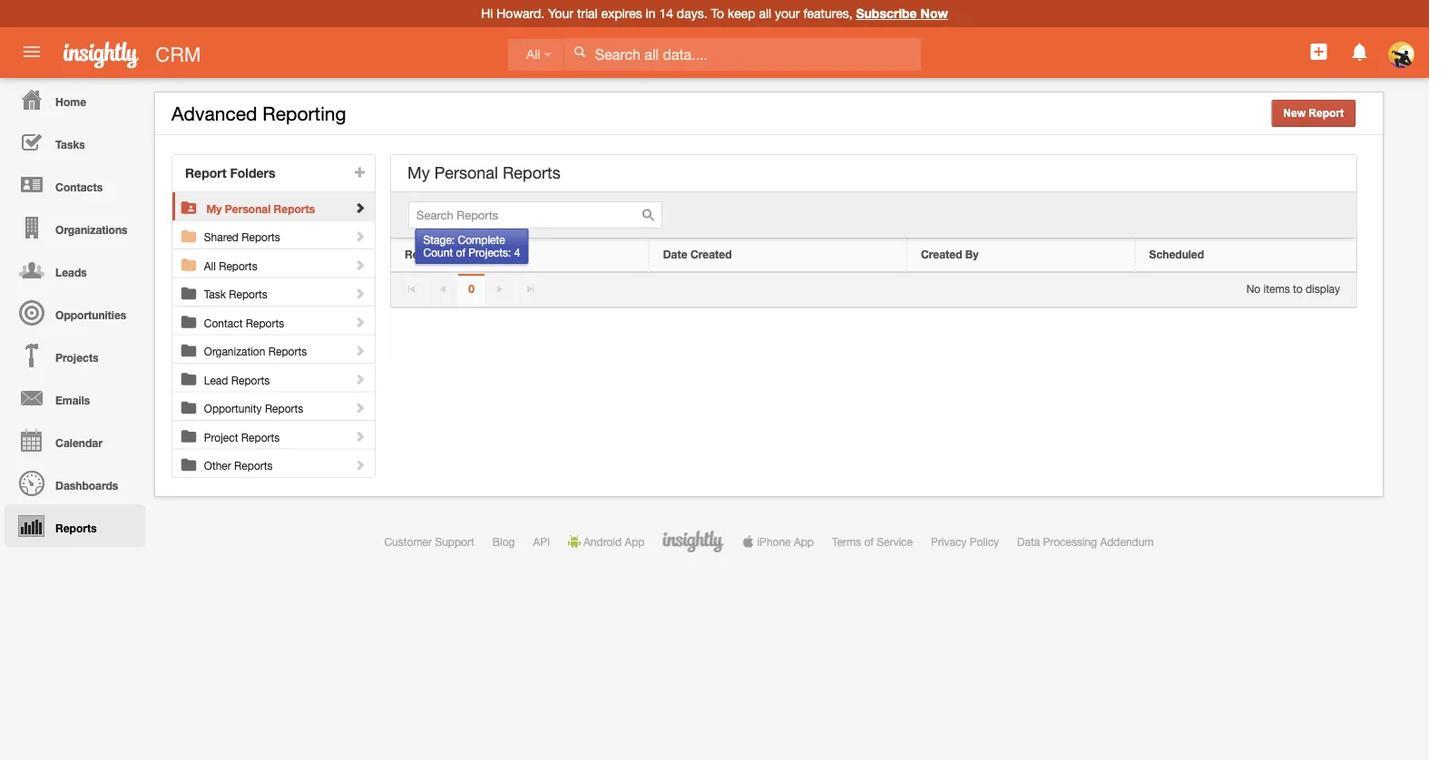 Task type: locate. For each thing, give the bounding box(es) containing it.
1 vertical spatial my
[[206, 202, 222, 215]]

reports up organization reports
[[246, 317, 284, 329]]

other reports link
[[204, 450, 368, 472]]

personal up complete
[[434, 163, 498, 182]]

white image
[[573, 45, 586, 58]]

1 chevron right image from the top
[[353, 259, 366, 271]]

1 horizontal spatial all
[[526, 48, 541, 62]]

dashboards link
[[5, 462, 145, 505]]

0 horizontal spatial all
[[204, 260, 216, 272]]

android app
[[584, 535, 645, 548]]

0 vertical spatial of
[[456, 246, 466, 259]]

count
[[423, 246, 453, 259]]

reports up task reports
[[219, 260, 257, 272]]

reports
[[503, 163, 561, 182], [274, 202, 315, 215], [242, 231, 280, 244], [219, 260, 257, 272], [229, 288, 268, 301], [246, 317, 284, 329], [268, 345, 307, 358], [231, 374, 270, 387], [265, 403, 303, 415], [241, 431, 280, 444], [234, 460, 273, 472], [55, 522, 97, 535]]

opportunities link
[[5, 291, 145, 334]]

reports down opportunity reports
[[241, 431, 280, 444]]

shared
[[204, 231, 239, 244]]

of right terms
[[864, 535, 874, 548]]

my right the plus icon
[[407, 163, 430, 182]]

customer support
[[384, 535, 474, 548]]

chevron right image for contact reports
[[353, 316, 366, 329]]

api
[[533, 535, 550, 548]]

data processing addendum link
[[1017, 535, 1154, 548]]

complete
[[458, 233, 505, 246]]

report right new
[[1309, 107, 1344, 119]]

contact
[[204, 317, 243, 329]]

emails link
[[5, 377, 145, 419]]

lead
[[204, 374, 228, 387]]

other reports
[[204, 460, 273, 472]]

shared reports
[[204, 231, 280, 244]]

new
[[1284, 107, 1306, 119]]

android
[[584, 535, 622, 548]]

0 vertical spatial personal
[[434, 163, 498, 182]]

14
[[659, 6, 673, 21]]

name
[[443, 248, 474, 260]]

reports up shared reports link
[[274, 202, 315, 215]]

chevron right image for all reports
[[353, 259, 366, 271]]

0 horizontal spatial of
[[456, 246, 466, 259]]

1 vertical spatial of
[[864, 535, 874, 548]]

1 vertical spatial personal
[[225, 202, 271, 215]]

chevron right image inside my personal reports link
[[354, 201, 366, 214]]

1 horizontal spatial of
[[864, 535, 874, 548]]

subscribe now link
[[856, 6, 948, 21]]

0 horizontal spatial my personal reports
[[206, 202, 315, 215]]

app right iphone
[[794, 535, 814, 548]]

0 vertical spatial all
[[526, 48, 541, 62]]

home link
[[5, 78, 145, 121]]

chevron right image inside all reports link
[[353, 259, 366, 271]]

chevron right image inside contact reports link
[[353, 316, 366, 329]]

created left by
[[921, 248, 962, 260]]

my personal reports up search reports text box
[[407, 163, 561, 182]]

display
[[1306, 282, 1340, 295]]

chevron right image
[[353, 259, 366, 271], [353, 316, 366, 329], [353, 459, 366, 471]]

app for android app
[[625, 535, 645, 548]]

data
[[1017, 535, 1040, 548]]

tasks link
[[5, 121, 145, 163]]

reports up contact reports
[[229, 288, 268, 301]]

2 horizontal spatial report
[[1309, 107, 1344, 119]]

3 chevron right image from the top
[[353, 459, 366, 471]]

task
[[204, 288, 226, 301]]

reports for contact reports
[[246, 317, 284, 329]]

reports down dashboards
[[55, 522, 97, 535]]

2 chevron right image from the top
[[353, 316, 366, 329]]

3 chevron right image from the top
[[353, 287, 366, 300]]

personal
[[434, 163, 498, 182], [225, 202, 271, 215]]

report inside grid
[[405, 248, 440, 260]]

1 vertical spatial report
[[185, 166, 227, 181]]

leads link
[[5, 249, 145, 291]]

app right android
[[625, 535, 645, 548]]

reports up lead reports link
[[268, 345, 307, 358]]

projects:
[[469, 246, 511, 259]]

chevron right image inside task reports link
[[353, 287, 366, 300]]

processing
[[1043, 535, 1097, 548]]

2 app from the left
[[794, 535, 814, 548]]

organization reports link
[[204, 335, 368, 358]]

chevron right image up organization reports link
[[353, 316, 366, 329]]

lead reports link
[[204, 364, 368, 387]]

chevron right image inside opportunity reports link
[[353, 402, 366, 414]]

0 horizontal spatial personal
[[225, 202, 271, 215]]

of
[[456, 246, 466, 259], [864, 535, 874, 548]]

4 chevron right image from the top
[[353, 344, 366, 357]]

all up the task
[[204, 260, 216, 272]]

0 vertical spatial my personal reports
[[407, 163, 561, 182]]

organization reports
[[204, 345, 307, 358]]

chevron right image
[[354, 201, 366, 214], [353, 230, 366, 243], [353, 287, 366, 300], [353, 344, 366, 357], [353, 373, 366, 386], [353, 402, 366, 414], [353, 430, 366, 443]]

0 horizontal spatial created
[[691, 248, 732, 260]]

0 horizontal spatial app
[[625, 535, 645, 548]]

chevron right image inside lead reports link
[[353, 373, 366, 386]]

organizations link
[[5, 206, 145, 249]]

grid
[[391, 239, 1357, 272]]

1 chevron right image from the top
[[354, 201, 366, 214]]

chevron right image up task reports link
[[353, 259, 366, 271]]

opportunity reports link
[[204, 393, 368, 415]]

reports up project reports link
[[265, 403, 303, 415]]

my up shared
[[206, 202, 222, 215]]

support
[[435, 535, 474, 548]]

contacts link
[[5, 163, 145, 206]]

chevron right image for project reports
[[353, 430, 366, 443]]

reports down project reports
[[234, 460, 273, 472]]

chevron right image inside other reports link
[[353, 459, 366, 471]]

2 vertical spatial chevron right image
[[353, 459, 366, 471]]

reports up all reports link
[[242, 231, 280, 244]]

2 created from the left
[[921, 248, 962, 260]]

plus image
[[354, 166, 367, 178]]

reports for shared reports
[[242, 231, 280, 244]]

1 vertical spatial all
[[204, 260, 216, 272]]

date created link
[[663, 248, 893, 262]]

report folders
[[185, 166, 275, 181]]

blog link
[[493, 535, 515, 548]]

chevron right image inside shared reports link
[[353, 230, 366, 243]]

2 chevron right image from the top
[[353, 230, 366, 243]]

Search all data.... text field
[[563, 38, 921, 71]]

chevron right image for opportunity reports
[[353, 402, 366, 414]]

personal up shared reports
[[225, 202, 271, 215]]

customer
[[384, 535, 432, 548]]

report name link
[[405, 248, 635, 262]]

now
[[921, 6, 948, 21]]

row containing report name
[[391, 239, 1357, 272]]

1 horizontal spatial created
[[921, 248, 962, 260]]

data processing addendum
[[1017, 535, 1154, 548]]

6 chevron right image from the top
[[353, 402, 366, 414]]

keep
[[728, 6, 756, 21]]

navigation
[[0, 78, 145, 547]]

reports for project reports
[[241, 431, 280, 444]]

subscribe
[[856, 6, 917, 21]]

0 vertical spatial report
[[1309, 107, 1344, 119]]

other
[[204, 460, 231, 472]]

my personal reports link
[[206, 192, 368, 215]]

reports up opportunity reports
[[231, 374, 270, 387]]

0 horizontal spatial report
[[185, 166, 227, 181]]

report down stage:
[[405, 248, 440, 260]]

0
[[469, 283, 475, 295]]

chevron right image for lead reports
[[353, 373, 366, 386]]

1 horizontal spatial app
[[794, 535, 814, 548]]

task reports
[[204, 288, 268, 301]]

0 horizontal spatial my
[[206, 202, 222, 215]]

reports for other reports
[[234, 460, 273, 472]]

days.
[[677, 6, 708, 21]]

chevron right image down project reports link
[[353, 459, 366, 471]]

created right date
[[691, 248, 732, 260]]

1 horizontal spatial report
[[405, 248, 440, 260]]

home
[[55, 95, 86, 108]]

all link
[[508, 38, 563, 71]]

2 vertical spatial report
[[405, 248, 440, 260]]

report for report folders
[[185, 166, 227, 181]]

1 app from the left
[[625, 535, 645, 548]]

all down howard. at the left of page
[[526, 48, 541, 62]]

5 chevron right image from the top
[[353, 373, 366, 386]]

all for all reports
[[204, 260, 216, 272]]

1 vertical spatial chevron right image
[[353, 316, 366, 329]]

7 chevron right image from the top
[[353, 430, 366, 443]]

of right count
[[456, 246, 466, 259]]

shared reports link
[[204, 221, 368, 244]]

chevron right image inside organization reports link
[[353, 344, 366, 357]]

projects
[[55, 351, 99, 364]]

report left folders
[[185, 166, 227, 181]]

my personal reports
[[407, 163, 561, 182], [206, 202, 315, 215]]

hi
[[481, 6, 493, 21]]

0 vertical spatial my
[[407, 163, 430, 182]]

row
[[391, 239, 1357, 272]]

opportunity
[[204, 403, 262, 415]]

app
[[625, 535, 645, 548], [794, 535, 814, 548]]

advanced reporting
[[172, 103, 346, 125]]

chevron right image inside project reports link
[[353, 430, 366, 443]]

my personal reports up shared reports
[[206, 202, 315, 215]]

0 vertical spatial chevron right image
[[353, 259, 366, 271]]

report
[[1309, 107, 1344, 119], [185, 166, 227, 181], [405, 248, 440, 260]]



Task type: vqa. For each thing, say whether or not it's contained in the screenshot.
the bottommost Hiring
no



Task type: describe. For each thing, give the bounding box(es) containing it.
1 horizontal spatial personal
[[434, 163, 498, 182]]

all
[[759, 6, 772, 21]]

emails
[[55, 394, 90, 407]]

of inside stage: complete count of projects: 4
[[456, 246, 466, 259]]

reports up search reports text box
[[503, 163, 561, 182]]

chevron right image for task reports
[[353, 287, 366, 300]]

project
[[204, 431, 238, 444]]

iphone
[[757, 535, 791, 548]]

0 button
[[458, 274, 485, 309]]

lead reports
[[204, 374, 270, 387]]

opportunities
[[55, 309, 126, 321]]

reports for lead reports
[[231, 374, 270, 387]]

iphone app link
[[742, 535, 814, 548]]

no
[[1247, 282, 1261, 295]]

customer support link
[[384, 535, 474, 548]]

date
[[663, 248, 688, 260]]

1 horizontal spatial my
[[407, 163, 430, 182]]

privacy policy link
[[931, 535, 999, 548]]

stage: complete count of projects: 4
[[423, 233, 520, 259]]

report for report name
[[405, 248, 440, 260]]

date created
[[663, 248, 732, 260]]

reports for opportunity reports
[[265, 403, 303, 415]]

all reports
[[204, 260, 257, 272]]

reports for all reports
[[219, 260, 257, 272]]

no items to display
[[1247, 282, 1340, 295]]

Search Reports text field
[[408, 201, 663, 229]]

privacy
[[931, 535, 967, 548]]

chevron right image for organization reports
[[353, 344, 366, 357]]

addendum
[[1100, 535, 1154, 548]]

organization
[[204, 345, 265, 358]]

reporting
[[263, 103, 346, 125]]

navigation containing home
[[0, 78, 145, 547]]

to
[[711, 6, 724, 21]]

api link
[[533, 535, 550, 548]]

blog
[[493, 535, 515, 548]]

1 created from the left
[[691, 248, 732, 260]]

projects link
[[5, 334, 145, 377]]

organizations
[[55, 223, 128, 236]]

advanced
[[172, 103, 257, 125]]

policy
[[970, 535, 999, 548]]

android app link
[[568, 535, 645, 548]]

grid containing report name
[[391, 239, 1357, 272]]

to
[[1293, 282, 1303, 295]]

opportunity reports
[[204, 403, 303, 415]]

task reports link
[[204, 278, 368, 301]]

reports for task reports
[[229, 288, 268, 301]]

scheduled link
[[1150, 248, 1342, 262]]

contacts
[[55, 181, 103, 193]]

stage:
[[423, 233, 455, 246]]

howard.
[[497, 6, 545, 21]]

calendar
[[55, 437, 102, 449]]

created by link
[[921, 248, 1121, 262]]

contact reports
[[204, 317, 284, 329]]

1 horizontal spatial my personal reports
[[407, 163, 561, 182]]

terms of service
[[832, 535, 913, 548]]

new report link
[[1272, 100, 1356, 127]]

trial
[[577, 6, 598, 21]]

app for iphone app
[[794, 535, 814, 548]]

project reports
[[204, 431, 280, 444]]

expires
[[601, 6, 642, 21]]

by
[[965, 248, 979, 260]]

4
[[514, 246, 520, 259]]

privacy policy
[[931, 535, 999, 548]]

chevron right image for shared reports
[[353, 230, 366, 243]]

folders
[[230, 166, 275, 181]]

your
[[548, 6, 574, 21]]

leads
[[55, 266, 87, 279]]

chevron right image for my personal reports
[[354, 201, 366, 214]]

your
[[775, 6, 800, 21]]

dashboards
[[55, 479, 118, 492]]

contact reports link
[[204, 307, 368, 329]]

chevron right image for other reports
[[353, 459, 366, 471]]

all reports link
[[204, 250, 368, 272]]

iphone app
[[757, 535, 814, 548]]

notifications image
[[1349, 41, 1371, 63]]

1 vertical spatial my personal reports
[[206, 202, 315, 215]]

in
[[646, 6, 656, 21]]

features,
[[804, 6, 853, 21]]

items
[[1264, 282, 1290, 295]]

reports link
[[5, 505, 145, 547]]

crm
[[156, 43, 201, 66]]

all for all
[[526, 48, 541, 62]]

calendar link
[[5, 419, 145, 462]]

scheduled
[[1150, 248, 1204, 260]]

reports for organization reports
[[268, 345, 307, 358]]



